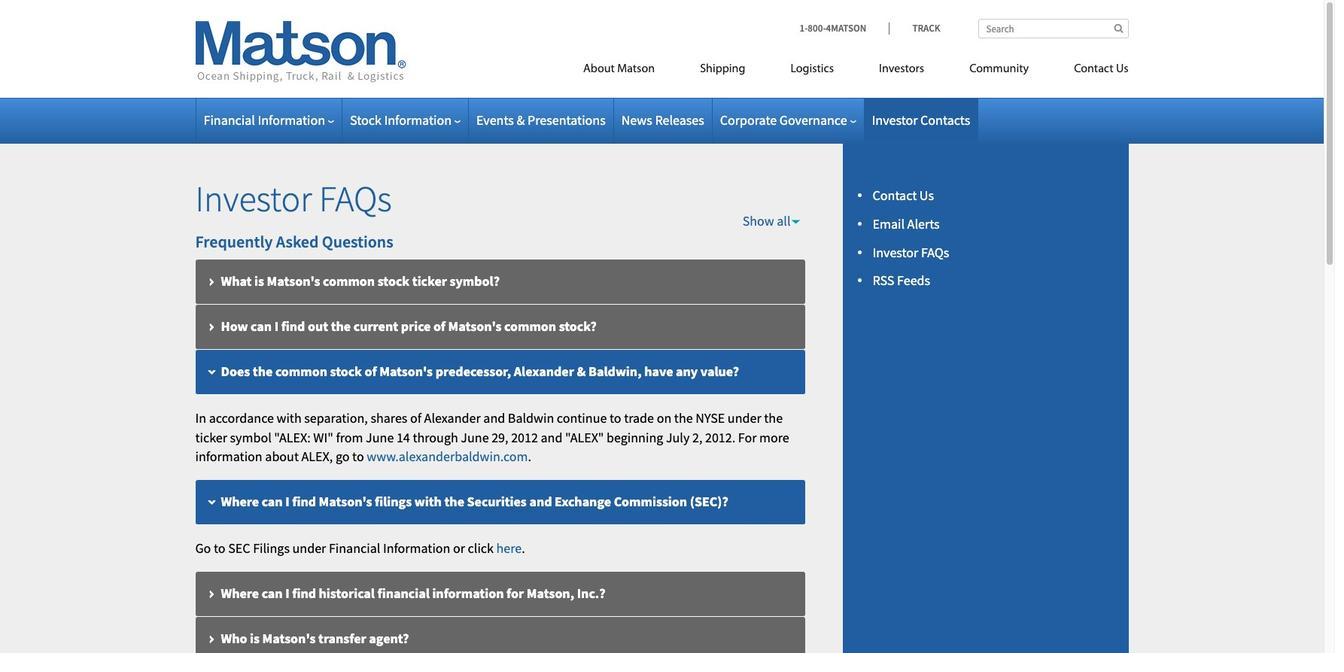 Task type: vqa. For each thing, say whether or not it's contained in the screenshot.
1st June
yes



Task type: describe. For each thing, give the bounding box(es) containing it.
stock information
[[350, 111, 452, 129]]

4matson
[[827, 22, 867, 35]]

29,
[[492, 429, 509, 446]]

2 vertical spatial common
[[276, 363, 328, 380]]

how can i find out the current price of matson's common stock? tab
[[195, 305, 805, 350]]

where for where can i find matson's filings with the securities and exchange commission (sec)?
[[221, 493, 259, 511]]

find for out
[[281, 318, 305, 335]]

show all link
[[195, 211, 805, 232]]

financial information link
[[204, 111, 334, 129]]

does the common stock of matson's predecessor, alexander & baldwin, have any value? tab
[[195, 350, 805, 395]]

1-
[[800, 22, 808, 35]]

2,
[[693, 429, 703, 446]]

go
[[336, 448, 350, 466]]

& inside tab
[[577, 363, 586, 380]]

stock information link
[[350, 111, 461, 129]]

july
[[666, 429, 690, 446]]

price
[[401, 318, 431, 335]]

i for historical
[[286, 585, 290, 602]]

about matson
[[584, 63, 655, 75]]

investor for investor contacts link
[[873, 111, 918, 129]]

matson's down how can i find out the current price of matson's common stock?
[[380, 363, 433, 380]]

0 vertical spatial investor faqs
[[195, 176, 392, 221]]

trade
[[624, 410, 654, 427]]

1-800-4matson
[[800, 22, 867, 35]]

2012
[[511, 429, 538, 446]]

through
[[413, 429, 458, 446]]

who is matson's transfer agent? tab
[[195, 617, 805, 654]]

0 vertical spatial to
[[610, 410, 622, 427]]

rss feeds
[[873, 272, 931, 289]]

who
[[221, 630, 247, 647]]

value?
[[701, 363, 740, 380]]

presentations
[[528, 111, 606, 129]]

information inside tab
[[433, 585, 504, 602]]

stock?
[[559, 318, 597, 335]]

governance
[[780, 111, 848, 129]]

filings
[[375, 493, 412, 511]]

0 horizontal spatial stock
[[330, 363, 362, 380]]

and inside 'tab'
[[530, 493, 552, 511]]

www.alexanderbaldwin.com .
[[367, 448, 532, 466]]

find for historical
[[292, 585, 316, 602]]

feeds
[[898, 272, 931, 289]]

matson's down symbol? on the top
[[449, 318, 502, 335]]

contact inside top menu navigation
[[1075, 63, 1114, 75]]

predecessor,
[[436, 363, 511, 380]]

contact us inside top menu navigation
[[1075, 63, 1129, 75]]

with inside 'in accordance with separation, shares of alexander and baldwin continue to trade on the nyse under the ticker symbol "alex: wi" from june 14 through june 29, 2012 and "alex" beginning july 2, 2012. for more information about alex, go to'
[[277, 410, 302, 427]]

top menu navigation
[[516, 56, 1129, 87]]

any
[[676, 363, 698, 380]]

exchange
[[555, 493, 612, 511]]

investor contacts link
[[873, 111, 971, 129]]

2 horizontal spatial of
[[434, 318, 446, 335]]

releases
[[655, 111, 705, 129]]

go
[[195, 540, 211, 557]]

more
[[760, 429, 790, 446]]

or
[[453, 540, 465, 557]]

matson
[[618, 63, 655, 75]]

stock
[[350, 111, 382, 129]]

0 horizontal spatial of
[[365, 363, 377, 380]]

show all frequently asked questions
[[195, 212, 791, 253]]

investor for investor faqs 'link'
[[873, 244, 919, 261]]

questions
[[322, 231, 394, 253]]

in accordance with separation, shares of alexander and baldwin continue to trade on the nyse under the ticker symbol "alex: wi" from june 14 through june 29, 2012 and "alex" beginning july 2, 2012. for more information about alex, go to
[[195, 410, 790, 466]]

rss feeds link
[[873, 272, 931, 289]]

about
[[265, 448, 299, 466]]

news releases link
[[622, 111, 705, 129]]

separation,
[[304, 410, 368, 427]]

does the common stock of matson's predecessor, alexander & baldwin, have any value? tab panel
[[195, 409, 805, 467]]

"alex"
[[566, 429, 604, 446]]

investor faqs link
[[873, 244, 950, 261]]

0 horizontal spatial contact
[[873, 187, 917, 204]]

baldwin,
[[589, 363, 642, 380]]

news
[[622, 111, 653, 129]]

i for out
[[275, 318, 279, 335]]

about
[[584, 63, 615, 75]]

show
[[743, 212, 775, 229]]

here link
[[497, 540, 522, 557]]

out
[[308, 318, 328, 335]]

1 vertical spatial contact us
[[873, 187, 935, 204]]

the right out
[[331, 318, 351, 335]]

alexander inside tab
[[514, 363, 574, 380]]

investors
[[880, 63, 925, 75]]

ticker inside 'in accordance with separation, shares of alexander and baldwin continue to trade on the nyse under the ticker symbol "alex: wi" from june 14 through june 29, 2012 and "alex" beginning july 2, 2012. for more information about alex, go to'
[[195, 429, 227, 446]]

here
[[497, 540, 522, 557]]

can for historical
[[262, 585, 283, 602]]

accordance
[[209, 410, 274, 427]]

historical
[[319, 585, 375, 602]]

track
[[913, 22, 941, 35]]

frequently
[[195, 231, 273, 253]]

corporate governance
[[721, 111, 848, 129]]

events
[[477, 111, 514, 129]]

information for stock information
[[384, 111, 452, 129]]

matson image
[[195, 21, 406, 83]]

matson's inside 'tab'
[[319, 493, 372, 511]]

1 vertical spatial contact us link
[[873, 187, 935, 204]]

symbol?
[[450, 272, 500, 290]]

inc.?
[[577, 585, 606, 602]]

commission
[[614, 493, 688, 511]]

ticker inside tab
[[412, 272, 447, 290]]

who is matson's transfer agent?
[[221, 630, 409, 647]]

corporate governance link
[[721, 111, 857, 129]]

sec
[[228, 540, 250, 557]]

what is matson's common stock ticker symbol?
[[221, 272, 500, 290]]

shipping
[[700, 63, 746, 75]]

. inside does the common stock of matson's predecessor, alexander & baldwin, have any value? tab panel
[[528, 448, 532, 466]]

contacts
[[921, 111, 971, 129]]

how can i find out the current price of matson's common stock?
[[221, 318, 597, 335]]



Task type: locate. For each thing, give the bounding box(es) containing it.
1 vertical spatial alexander
[[424, 410, 481, 427]]

is for what
[[255, 272, 264, 290]]

1 horizontal spatial with
[[415, 493, 442, 511]]

with right filings
[[415, 493, 442, 511]]

how
[[221, 318, 248, 335]]

investor up rss feeds link
[[873, 244, 919, 261]]

alexander inside 'in accordance with separation, shares of alexander and baldwin continue to trade on the nyse under the ticker symbol "alex: wi" from june 14 through june 29, 2012 and "alex" beginning july 2, 2012. for more information about alex, go to'
[[424, 410, 481, 427]]

0 vertical spatial alexander
[[514, 363, 574, 380]]

common left stock?
[[505, 318, 557, 335]]

faqs down alerts
[[922, 244, 950, 261]]

1 vertical spatial investor
[[195, 176, 312, 221]]

us
[[1117, 63, 1129, 75], [920, 187, 935, 204]]

from
[[336, 429, 363, 446]]

can inside 'tab'
[[262, 493, 283, 511]]

1-800-4matson link
[[800, 22, 890, 35]]

can for matson's
[[262, 493, 283, 511]]

1 vertical spatial find
[[292, 493, 316, 511]]

0 vertical spatial contact us link
[[1052, 56, 1129, 87]]

logistics link
[[768, 56, 857, 87]]

go to sec filings under financial information or click here .
[[195, 540, 525, 557]]

news releases
[[622, 111, 705, 129]]

1 horizontal spatial financial
[[329, 540, 381, 557]]

2 vertical spatial i
[[286, 585, 290, 602]]

securities
[[467, 493, 527, 511]]

0 horizontal spatial financial
[[204, 111, 255, 129]]

track link
[[890, 22, 941, 35]]

i down about
[[286, 493, 290, 511]]

0 horizontal spatial us
[[920, 187, 935, 204]]

under inside where can i find matson's filings with the securities and exchange commission (sec)? tab panel
[[293, 540, 326, 557]]

contact
[[1075, 63, 1114, 75], [873, 187, 917, 204]]

the
[[331, 318, 351, 335], [253, 363, 273, 380], [675, 410, 693, 427], [765, 410, 783, 427], [445, 493, 465, 511]]

0 vertical spatial with
[[277, 410, 302, 427]]

0 vertical spatial financial
[[204, 111, 255, 129]]

events & presentations link
[[477, 111, 606, 129]]

ticker down 'in'
[[195, 429, 227, 446]]

in
[[195, 410, 206, 427]]

financial information
[[204, 111, 325, 129]]

1 horizontal spatial contact us link
[[1052, 56, 1129, 87]]

1 vertical spatial where
[[221, 585, 259, 602]]

contact us link up email alerts link
[[873, 187, 935, 204]]

is inside tab
[[250, 630, 260, 647]]

2 vertical spatial to
[[214, 540, 226, 557]]

matson's inside tab
[[262, 630, 316, 647]]

1 vertical spatial i
[[286, 493, 290, 511]]

1 horizontal spatial .
[[528, 448, 532, 466]]

investors link
[[857, 56, 947, 87]]

investor faqs up the asked
[[195, 176, 392, 221]]

is inside tab
[[255, 272, 264, 290]]

information down or
[[433, 585, 504, 602]]

0 vertical spatial under
[[728, 410, 762, 427]]

where inside 'tab'
[[221, 493, 259, 511]]

1 horizontal spatial alexander
[[514, 363, 574, 380]]

where can i find historical financial information for matson, inc.? tab
[[195, 572, 805, 617]]

800-
[[808, 22, 827, 35]]

1 horizontal spatial faqs
[[922, 244, 950, 261]]

1 vertical spatial can
[[262, 493, 283, 511]]

0 vertical spatial find
[[281, 318, 305, 335]]

0 horizontal spatial alexander
[[424, 410, 481, 427]]

financial inside where can i find matson's filings with the securities and exchange commission (sec)? tab panel
[[329, 540, 381, 557]]

can right how
[[251, 318, 272, 335]]

search image
[[1115, 23, 1124, 33]]

common down out
[[276, 363, 328, 380]]

1 horizontal spatial to
[[352, 448, 364, 466]]

stock up how can i find out the current price of matson's common stock?
[[378, 272, 410, 290]]

alexander
[[514, 363, 574, 380], [424, 410, 481, 427]]

2 vertical spatial investor
[[873, 244, 919, 261]]

. down 2012
[[528, 448, 532, 466]]

contact us link
[[1052, 56, 1129, 87], [873, 187, 935, 204]]

all
[[777, 212, 791, 229]]

email alerts
[[873, 215, 940, 233]]

ticker left symbol? on the top
[[412, 272, 447, 290]]

information down matson image
[[258, 111, 325, 129]]

i inside how can i find out the current price of matson's common stock? tab
[[275, 318, 279, 335]]

investor down investors link
[[873, 111, 918, 129]]

can down about
[[262, 493, 283, 511]]

where can i find matson's filings with the securities and exchange commission (sec)?
[[221, 493, 729, 511]]

0 vertical spatial can
[[251, 318, 272, 335]]

wi"
[[314, 429, 334, 446]]

matson's down go
[[319, 493, 372, 511]]

0 vertical spatial and
[[484, 410, 505, 427]]

us inside top menu navigation
[[1117, 63, 1129, 75]]

0 vertical spatial contact us
[[1075, 63, 1129, 75]]

can down filings
[[262, 585, 283, 602]]

find inside 'tab'
[[292, 493, 316, 511]]

stock
[[378, 272, 410, 290], [330, 363, 362, 380]]

financial
[[204, 111, 255, 129], [329, 540, 381, 557]]

2 vertical spatial find
[[292, 585, 316, 602]]

contact us
[[1075, 63, 1129, 75], [873, 187, 935, 204]]

information down symbol
[[195, 448, 263, 466]]

www.alexanderbaldwin.com
[[367, 448, 528, 466]]

contact us down search icon at the top right of the page
[[1075, 63, 1129, 75]]

0 horizontal spatial investor faqs
[[195, 176, 392, 221]]

where for where can i find historical financial information for matson, inc.?
[[221, 585, 259, 602]]

0 vertical spatial information
[[195, 448, 263, 466]]

what is matson's common stock ticker symbol? tab
[[195, 260, 805, 305]]

0 horizontal spatial .
[[522, 540, 525, 557]]

alerts
[[908, 215, 940, 233]]

1 june from the left
[[366, 429, 394, 446]]

& left 'baldwin,'
[[577, 363, 586, 380]]

rss
[[873, 272, 895, 289]]

0 vertical spatial stock
[[378, 272, 410, 290]]

can for out
[[251, 318, 272, 335]]

1 vertical spatial under
[[293, 540, 326, 557]]

i down filings
[[286, 585, 290, 602]]

0 horizontal spatial faqs
[[319, 176, 392, 221]]

baldwin
[[508, 410, 554, 427]]

(sec)?
[[690, 493, 729, 511]]

where up sec
[[221, 493, 259, 511]]

1 horizontal spatial contact us
[[1075, 63, 1129, 75]]

0 horizontal spatial with
[[277, 410, 302, 427]]

on
[[657, 410, 672, 427]]

to inside where can i find matson's filings with the securities and exchange commission (sec)? tab panel
[[214, 540, 226, 557]]

find left out
[[281, 318, 305, 335]]

1 vertical spatial information
[[433, 585, 504, 602]]

symbol
[[230, 429, 272, 446]]

does the common stock of matson's predecessor, alexander & baldwin, have any value?
[[221, 363, 740, 380]]

2 vertical spatial and
[[530, 493, 552, 511]]

1 vertical spatial us
[[920, 187, 935, 204]]

1 vertical spatial of
[[365, 363, 377, 380]]

find left the historical
[[292, 585, 316, 602]]

1 vertical spatial is
[[250, 630, 260, 647]]

continue
[[557, 410, 607, 427]]

community link
[[947, 56, 1052, 87]]

information for financial information
[[258, 111, 325, 129]]

0 vertical spatial faqs
[[319, 176, 392, 221]]

have
[[645, 363, 674, 380]]

1 horizontal spatial of
[[410, 410, 422, 427]]

of inside 'in accordance with separation, shares of alexander and baldwin continue to trade on the nyse under the ticker symbol "alex: wi" from june 14 through june 29, 2012 and "alex" beginning july 2, 2012. for more information about alex, go to'
[[410, 410, 422, 427]]

0 horizontal spatial information
[[195, 448, 263, 466]]

i for matson's
[[286, 493, 290, 511]]

information inside 'in accordance with separation, shares of alexander and baldwin continue to trade on the nyse under the ticker symbol "alex: wi" from june 14 through june 29, 2012 and "alex" beginning july 2, 2012. for more information about alex, go to'
[[195, 448, 263, 466]]

1 vertical spatial &
[[577, 363, 586, 380]]

investor up frequently
[[195, 176, 312, 221]]

with up '"alex:'
[[277, 410, 302, 427]]

is for who
[[250, 630, 260, 647]]

. inside where can i find matson's filings with the securities and exchange commission (sec)? tab panel
[[522, 540, 525, 557]]

0 vertical spatial i
[[275, 318, 279, 335]]

the left the securities
[[445, 493, 465, 511]]

0 horizontal spatial contact us
[[873, 187, 935, 204]]

find
[[281, 318, 305, 335], [292, 493, 316, 511], [292, 585, 316, 602]]

us down search icon at the top right of the page
[[1117, 63, 1129, 75]]

0 vertical spatial ticker
[[412, 272, 447, 290]]

stock up "separation,"
[[330, 363, 362, 380]]

0 vertical spatial &
[[517, 111, 525, 129]]

june
[[366, 429, 394, 446], [461, 429, 489, 446]]

for
[[739, 429, 757, 446]]

1 horizontal spatial us
[[1117, 63, 1129, 75]]

0 horizontal spatial under
[[293, 540, 326, 557]]

matson,
[[527, 585, 575, 602]]

1 vertical spatial ticker
[[195, 429, 227, 446]]

where can i find matson's filings with the securities and exchange commission (sec)? tab panel
[[195, 539, 805, 559]]

email alerts link
[[873, 215, 940, 233]]

investor faqs up feeds
[[873, 244, 950, 261]]

alexander up through
[[424, 410, 481, 427]]

2 where from the top
[[221, 585, 259, 602]]

1 horizontal spatial june
[[461, 429, 489, 446]]

faqs up questions
[[319, 176, 392, 221]]

june down the shares in the left bottom of the page
[[366, 429, 394, 446]]

1 vertical spatial common
[[505, 318, 557, 335]]

1 vertical spatial with
[[415, 493, 442, 511]]

where inside tab
[[221, 585, 259, 602]]

faqs
[[319, 176, 392, 221], [922, 244, 950, 261]]

current
[[354, 318, 398, 335]]

1 where from the top
[[221, 493, 259, 511]]

information left or
[[383, 540, 451, 557]]

shipping link
[[678, 56, 768, 87]]

where can i find matson's filings with the securities and exchange commission (sec)? tab
[[195, 480, 805, 526]]

1 horizontal spatial stock
[[378, 272, 410, 290]]

information
[[258, 111, 325, 129], [384, 111, 452, 129], [383, 540, 451, 557]]

events & presentations
[[477, 111, 606, 129]]

information inside where can i find matson's filings with the securities and exchange commission (sec)? tab panel
[[383, 540, 451, 557]]

under up for
[[728, 410, 762, 427]]

of right the shares in the left bottom of the page
[[410, 410, 422, 427]]

shares
[[371, 410, 408, 427]]

0 vertical spatial where
[[221, 493, 259, 511]]

1 vertical spatial stock
[[330, 363, 362, 380]]

june left the 29,
[[461, 429, 489, 446]]

under right filings
[[293, 540, 326, 557]]

0 horizontal spatial june
[[366, 429, 394, 446]]

0 vertical spatial is
[[255, 272, 264, 290]]

is right what
[[255, 272, 264, 290]]

filings
[[253, 540, 290, 557]]

0 vertical spatial common
[[323, 272, 375, 290]]

1 vertical spatial contact
[[873, 187, 917, 204]]

alexander up baldwin
[[514, 363, 574, 380]]

contact down search search box
[[1075, 63, 1114, 75]]

. right click on the bottom left of the page
[[522, 540, 525, 557]]

1 horizontal spatial ticker
[[412, 272, 447, 290]]

2 horizontal spatial to
[[610, 410, 622, 427]]

1 horizontal spatial under
[[728, 410, 762, 427]]

does
[[221, 363, 250, 380]]

2 vertical spatial can
[[262, 585, 283, 602]]

with inside 'tab'
[[415, 493, 442, 511]]

1 vertical spatial investor faqs
[[873, 244, 950, 261]]

investor contacts
[[873, 111, 971, 129]]

is
[[255, 272, 264, 290], [250, 630, 260, 647]]

0 horizontal spatial ticker
[[195, 429, 227, 446]]

0 vertical spatial of
[[434, 318, 446, 335]]

1 vertical spatial to
[[352, 448, 364, 466]]

matson's
[[267, 272, 320, 290], [449, 318, 502, 335], [380, 363, 433, 380], [319, 493, 372, 511], [262, 630, 316, 647]]

matson's left transfer
[[262, 630, 316, 647]]

0 vertical spatial us
[[1117, 63, 1129, 75]]

alex,
[[302, 448, 333, 466]]

i inside where can i find matson's filings with the securities and exchange commission (sec)? 'tab'
[[286, 493, 290, 511]]

of down current in the left of the page
[[365, 363, 377, 380]]

contact up the email at top right
[[873, 187, 917, 204]]

0 horizontal spatial &
[[517, 111, 525, 129]]

transfer
[[319, 630, 367, 647]]

the right on on the bottom of page
[[675, 410, 693, 427]]

agent?
[[369, 630, 409, 647]]

find for matson's
[[292, 493, 316, 511]]

1 horizontal spatial information
[[433, 585, 504, 602]]

1 vertical spatial faqs
[[922, 244, 950, 261]]

& right events
[[517, 111, 525, 129]]

nyse
[[696, 410, 725, 427]]

"alex:
[[274, 429, 311, 446]]

common down questions
[[323, 272, 375, 290]]

i left out
[[275, 318, 279, 335]]

under inside 'in accordance with separation, shares of alexander and baldwin continue to trade on the nyse under the ticker symbol "alex: wi" from june 14 through june 29, 2012 and "alex" beginning july 2, 2012. for more information about alex, go to'
[[728, 410, 762, 427]]

and right 2012
[[541, 429, 563, 446]]

Search search field
[[979, 19, 1129, 38]]

the inside 'tab'
[[445, 493, 465, 511]]

1 vertical spatial .
[[522, 540, 525, 557]]

and left the exchange
[[530, 493, 552, 511]]

0 vertical spatial contact
[[1075, 63, 1114, 75]]

2 june from the left
[[461, 429, 489, 446]]

and up the 29,
[[484, 410, 505, 427]]

i inside where can i find historical financial information for matson, inc.? tab
[[286, 585, 290, 602]]

1 vertical spatial and
[[541, 429, 563, 446]]

email
[[873, 215, 905, 233]]

0 vertical spatial .
[[528, 448, 532, 466]]

of right price
[[434, 318, 446, 335]]

the right does
[[253, 363, 273, 380]]

2 vertical spatial of
[[410, 410, 422, 427]]

where can i find historical financial information for matson, inc.?
[[221, 585, 606, 602]]

investor
[[873, 111, 918, 129], [195, 176, 312, 221], [873, 244, 919, 261]]

the up 'more'
[[765, 410, 783, 427]]

us up alerts
[[920, 187, 935, 204]]

i
[[275, 318, 279, 335], [286, 493, 290, 511], [286, 585, 290, 602]]

is right who
[[250, 630, 260, 647]]

0 horizontal spatial contact us link
[[873, 187, 935, 204]]

.
[[528, 448, 532, 466], [522, 540, 525, 557]]

1 vertical spatial financial
[[329, 540, 381, 557]]

for
[[507, 585, 524, 602]]

0 horizontal spatial to
[[214, 540, 226, 557]]

1 horizontal spatial &
[[577, 363, 586, 380]]

find down alex,
[[292, 493, 316, 511]]

contact us up email alerts link
[[873, 187, 935, 204]]

1 horizontal spatial contact
[[1075, 63, 1114, 75]]

contact us link down search icon at the top right of the page
[[1052, 56, 1129, 87]]

None search field
[[979, 19, 1129, 38]]

where
[[221, 493, 259, 511], [221, 585, 259, 602]]

1 horizontal spatial investor faqs
[[873, 244, 950, 261]]

0 vertical spatial investor
[[873, 111, 918, 129]]

information right stock
[[384, 111, 452, 129]]

where down sec
[[221, 585, 259, 602]]

financial
[[378, 585, 430, 602]]

logistics
[[791, 63, 834, 75]]

matson's down the asked
[[267, 272, 320, 290]]

community
[[970, 63, 1030, 75]]

beginning
[[607, 429, 664, 446]]



